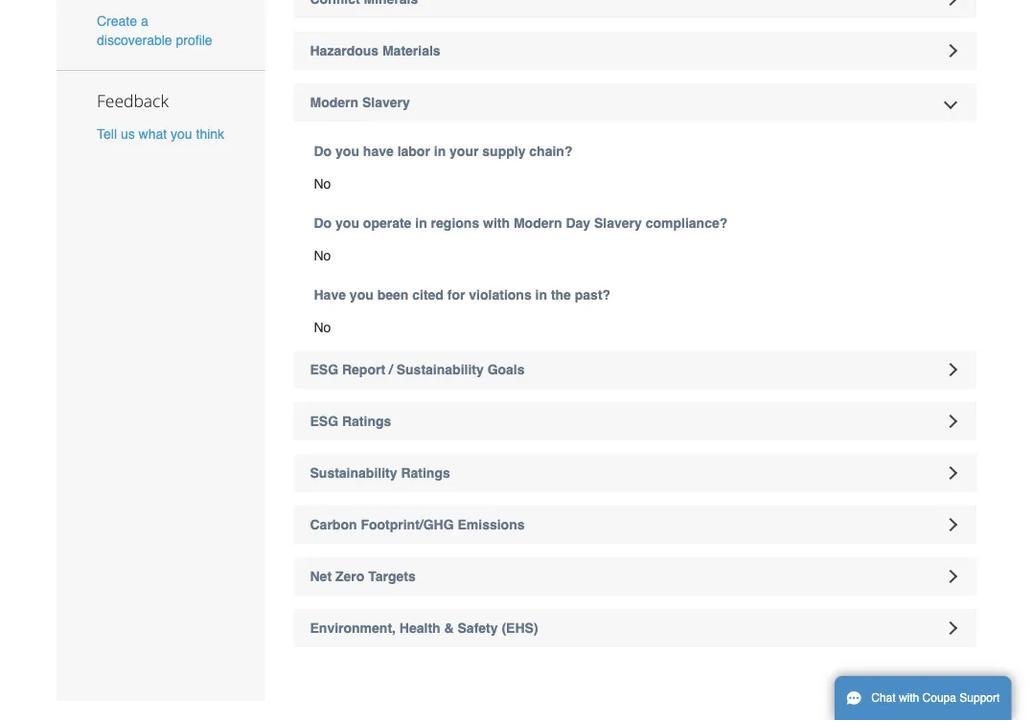 Task type: describe. For each thing, give the bounding box(es) containing it.
tell
[[97, 126, 117, 142]]

environment,
[[310, 621, 396, 637]]

0 vertical spatial sustainability
[[397, 362, 484, 378]]

hazardous materials
[[310, 43, 441, 59]]

&
[[444, 621, 454, 637]]

create a discoverable profile
[[97, 13, 212, 48]]

us
[[121, 126, 135, 142]]

targets
[[368, 570, 416, 585]]

what
[[139, 126, 167, 142]]

cited
[[412, 288, 444, 303]]

you for have you been cited for violations in the past?
[[350, 288, 374, 303]]

esg ratings button
[[294, 403, 977, 441]]

(ehs)
[[502, 621, 538, 637]]

been
[[377, 288, 409, 303]]

for
[[447, 288, 465, 303]]

have
[[314, 288, 346, 303]]

supply
[[482, 144, 526, 159]]

chain?
[[529, 144, 573, 159]]

modern slavery
[[310, 95, 410, 110]]

do for do you operate in regions with modern day slavery compliance?
[[314, 216, 332, 231]]

support
[[960, 692, 1000, 706]]

modern slavery heading
[[294, 84, 977, 122]]

compliance?
[[646, 216, 728, 231]]

esg for esg report / sustainability goals
[[310, 362, 338, 378]]

day
[[566, 216, 591, 231]]

esg report / sustainability goals heading
[[294, 351, 977, 389]]

you for do you have labor in your supply chain?
[[336, 144, 359, 159]]

2 vertical spatial in
[[535, 288, 547, 303]]

carbon footprint/ghg emissions button
[[294, 506, 977, 545]]

ratings for sustainability ratings
[[401, 466, 450, 481]]

with inside button
[[899, 692, 920, 706]]

hazardous
[[310, 43, 379, 59]]

carbon footprint/ghg emissions heading
[[294, 506, 977, 545]]

hazardous materials button
[[294, 32, 977, 70]]

0 vertical spatial in
[[434, 144, 446, 159]]

violations
[[469, 288, 532, 303]]

environment, health & safety (ehs) button
[[294, 610, 977, 648]]

you for do you operate in regions with modern day slavery compliance?
[[336, 216, 359, 231]]

esg for esg ratings
[[310, 414, 338, 430]]

tell us what you think button
[[97, 124, 224, 144]]

net zero targets button
[[294, 558, 977, 596]]

labor
[[397, 144, 430, 159]]

create a discoverable profile link
[[97, 13, 212, 48]]

think
[[196, 126, 224, 142]]

chat
[[872, 692, 896, 706]]

modern slavery button
[[294, 84, 977, 122]]



Task type: vqa. For each thing, say whether or not it's contained in the screenshot.
right the you
no



Task type: locate. For each thing, give the bounding box(es) containing it.
2 esg from the top
[[310, 414, 338, 430]]

1 horizontal spatial in
[[434, 144, 446, 159]]

past?
[[575, 288, 611, 303]]

0 vertical spatial do
[[314, 144, 332, 159]]

do left operate
[[314, 216, 332, 231]]

sustainability ratings button
[[294, 455, 977, 493]]

1 vertical spatial modern
[[514, 216, 562, 231]]

0 vertical spatial slavery
[[362, 95, 410, 110]]

regions
[[431, 216, 480, 231]]

in
[[434, 144, 446, 159], [415, 216, 427, 231], [535, 288, 547, 303]]

you left think
[[171, 126, 192, 142]]

ratings for esg ratings
[[342, 414, 391, 430]]

0 vertical spatial esg
[[310, 362, 338, 378]]

create
[[97, 13, 137, 29]]

1 vertical spatial in
[[415, 216, 427, 231]]

modern
[[310, 95, 359, 110], [514, 216, 562, 231]]

in left the
[[535, 288, 547, 303]]

a
[[141, 13, 148, 29]]

in left your
[[434, 144, 446, 159]]

1 horizontal spatial modern
[[514, 216, 562, 231]]

you
[[171, 126, 192, 142], [336, 144, 359, 159], [336, 216, 359, 231], [350, 288, 374, 303]]

do
[[314, 144, 332, 159], [314, 216, 332, 231]]

footprint/ghg
[[361, 518, 454, 533]]

with
[[483, 216, 510, 231], [899, 692, 920, 706]]

2 no from the top
[[314, 248, 331, 264]]

1 horizontal spatial ratings
[[401, 466, 450, 481]]

1 vertical spatial with
[[899, 692, 920, 706]]

1 horizontal spatial slavery
[[594, 216, 642, 231]]

esg left report
[[310, 362, 338, 378]]

tell us what you think
[[97, 126, 224, 142]]

in left regions
[[415, 216, 427, 231]]

esg report / sustainability goals button
[[294, 351, 977, 389]]

zero
[[335, 570, 365, 585]]

ratings
[[342, 414, 391, 430], [401, 466, 450, 481]]

sustainability
[[397, 362, 484, 378], [310, 466, 397, 481]]

carbon
[[310, 518, 357, 533]]

1 vertical spatial esg
[[310, 414, 338, 430]]

1 vertical spatial slavery
[[594, 216, 642, 231]]

you left have
[[336, 144, 359, 159]]

report
[[342, 362, 385, 378]]

sustainability down esg ratings on the bottom of the page
[[310, 466, 397, 481]]

net zero targets
[[310, 570, 416, 585]]

1 vertical spatial sustainability
[[310, 466, 397, 481]]

0 horizontal spatial slavery
[[362, 95, 410, 110]]

health
[[400, 621, 441, 637]]

0 horizontal spatial in
[[415, 216, 427, 231]]

modern down hazardous
[[310, 95, 359, 110]]

esg report / sustainability goals
[[310, 362, 525, 378]]

2 do from the top
[[314, 216, 332, 231]]

0 vertical spatial ratings
[[342, 414, 391, 430]]

no
[[314, 176, 331, 192], [314, 248, 331, 264], [314, 320, 331, 336]]

no down have
[[314, 320, 331, 336]]

profile
[[176, 32, 212, 48]]

have you been cited for violations in the past?
[[314, 288, 611, 303]]

esg ratings heading
[[294, 403, 977, 441]]

your
[[450, 144, 479, 159]]

sustainability right the /
[[397, 362, 484, 378]]

esg ratings
[[310, 414, 391, 430]]

modern inside modern slavery dropdown button
[[310, 95, 359, 110]]

net
[[310, 570, 332, 585]]

do left have
[[314, 144, 332, 159]]

1 vertical spatial no
[[314, 248, 331, 264]]

1 vertical spatial do
[[314, 216, 332, 231]]

no down modern slavery
[[314, 176, 331, 192]]

heading
[[294, 0, 977, 18]]

feedback
[[97, 89, 169, 112]]

0 horizontal spatial with
[[483, 216, 510, 231]]

1 esg from the top
[[310, 362, 338, 378]]

environment, health & safety (ehs) heading
[[294, 610, 977, 648]]

modern left day
[[514, 216, 562, 231]]

environment, health & safety (ehs)
[[310, 621, 538, 637]]

coupa
[[923, 692, 957, 706]]

you left operate
[[336, 216, 359, 231]]

operate
[[363, 216, 412, 231]]

esg
[[310, 362, 338, 378], [310, 414, 338, 430]]

slavery right day
[[594, 216, 642, 231]]

slavery
[[362, 95, 410, 110], [594, 216, 642, 231]]

sustainability ratings
[[310, 466, 450, 481]]

slavery inside dropdown button
[[362, 95, 410, 110]]

emissions
[[458, 518, 525, 533]]

you left been in the left of the page
[[350, 288, 374, 303]]

no up have
[[314, 248, 331, 264]]

slavery up have
[[362, 95, 410, 110]]

2 horizontal spatial in
[[535, 288, 547, 303]]

2 vertical spatial no
[[314, 320, 331, 336]]

hazardous materials heading
[[294, 32, 977, 70]]

carbon footprint/ghg emissions
[[310, 518, 525, 533]]

esg up the sustainability ratings
[[310, 414, 338, 430]]

do you have labor in your supply chain?
[[314, 144, 573, 159]]

1 vertical spatial ratings
[[401, 466, 450, 481]]

0 horizontal spatial ratings
[[342, 414, 391, 430]]

sustainability ratings heading
[[294, 455, 977, 493]]

0 vertical spatial no
[[314, 176, 331, 192]]

1 do from the top
[[314, 144, 332, 159]]

0 horizontal spatial modern
[[310, 95, 359, 110]]

discoverable
[[97, 32, 172, 48]]

ratings up carbon footprint/ghg emissions
[[401, 466, 450, 481]]

net zero targets heading
[[294, 558, 977, 596]]

0 vertical spatial with
[[483, 216, 510, 231]]

you inside button
[[171, 126, 192, 142]]

the
[[551, 288, 571, 303]]

do you operate in regions with modern day slavery compliance?
[[314, 216, 728, 231]]

/
[[389, 362, 393, 378]]

with right regions
[[483, 216, 510, 231]]

materials
[[382, 43, 441, 59]]

3 no from the top
[[314, 320, 331, 336]]

1 horizontal spatial with
[[899, 692, 920, 706]]

with right chat
[[899, 692, 920, 706]]

goals
[[488, 362, 525, 378]]

safety
[[458, 621, 498, 637]]

ratings down report
[[342, 414, 391, 430]]

do for do you have labor in your supply chain?
[[314, 144, 332, 159]]

0 vertical spatial modern
[[310, 95, 359, 110]]

chat with coupa support
[[872, 692, 1000, 706]]

have
[[363, 144, 394, 159]]

chat with coupa support button
[[835, 677, 1012, 721]]

1 no from the top
[[314, 176, 331, 192]]



